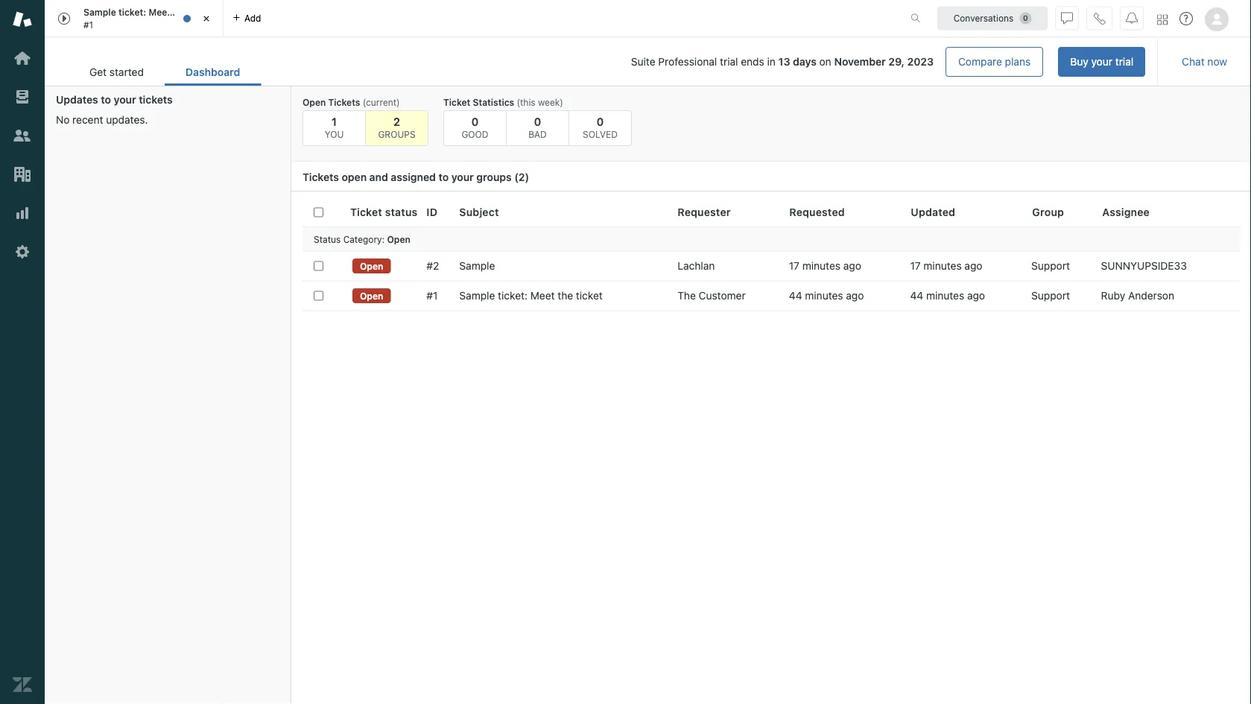 Task type: describe. For each thing, give the bounding box(es) containing it.
subject
[[460, 206, 499, 218]]

)
[[525, 171, 529, 183]]

tabs tab list
[[45, 0, 896, 37]]

(
[[515, 171, 519, 183]]

ticket for sample ticket: meet the ticket
[[576, 290, 603, 302]]

1 vertical spatial tickets
[[303, 171, 339, 183]]

dashboard
[[186, 66, 240, 78]]

and
[[370, 171, 388, 183]]

main element
[[0, 0, 45, 705]]

2023
[[908, 56, 934, 68]]

ticket: for sample ticket: meet the ticket
[[498, 290, 528, 302]]

ticket for ticket statistics (this week)
[[444, 97, 471, 107]]

meet for sample ticket: meet the ticket
[[531, 290, 555, 302]]

2 44 minutes ago from the left
[[911, 290, 986, 302]]

group
[[1033, 206, 1065, 218]]

29,
[[889, 56, 905, 68]]

compare plans button
[[946, 47, 1044, 77]]

chat now
[[1183, 56, 1228, 68]]

2 17 minutes ago from the left
[[911, 260, 983, 272]]

1 horizontal spatial to
[[439, 171, 449, 183]]

november
[[835, 56, 886, 68]]

groups
[[477, 171, 512, 183]]

anderson
[[1129, 290, 1175, 302]]

organizations image
[[13, 165, 32, 184]]

zendesk support image
[[13, 10, 32, 29]]

1
[[332, 115, 337, 128]]

0 for 0 bad
[[534, 115, 542, 128]]

requested
[[790, 206, 845, 218]]

updated
[[911, 206, 956, 218]]

assigned
[[391, 171, 436, 183]]

sample for sample ticket: meet the ticket #1
[[84, 7, 116, 18]]

ends
[[741, 56, 765, 68]]

buy your trial button
[[1059, 47, 1146, 77]]

0 good
[[462, 115, 489, 139]]

id
[[427, 206, 438, 218]]

tickets
[[139, 94, 173, 106]]

trial for your
[[1116, 56, 1134, 68]]

now
[[1208, 56, 1228, 68]]

tab containing sample ticket: meet the ticket
[[45, 0, 224, 37]]

0 bad
[[529, 115, 547, 139]]

chat
[[1183, 56, 1205, 68]]

updates
[[56, 94, 98, 106]]

#2
[[427, 260, 439, 272]]

chat now button
[[1171, 47, 1240, 77]]

close image
[[199, 11, 214, 26]]

updates to your tickets
[[56, 94, 173, 106]]

ticket: for sample ticket: meet the ticket #1
[[118, 7, 146, 18]]

grid containing ticket status
[[292, 198, 1252, 705]]

1 44 minutes ago from the left
[[790, 290, 865, 302]]

0 solved
[[583, 115, 618, 139]]

you
[[325, 129, 344, 139]]

ticket statistics (this week)
[[444, 97, 564, 107]]

2 vertical spatial your
[[452, 171, 474, 183]]

conversations
[[954, 13, 1014, 23]]

ticket status
[[350, 206, 418, 218]]

suite
[[631, 56, 656, 68]]

sample for sample ticket: meet the ticket
[[460, 290, 495, 302]]

updates.
[[106, 114, 148, 126]]

1 17 minutes ago from the left
[[790, 260, 862, 272]]

get
[[89, 66, 107, 78]]

open
[[342, 171, 367, 183]]

buy your trial
[[1071, 56, 1134, 68]]

plans
[[1006, 56, 1031, 68]]

compare plans
[[959, 56, 1031, 68]]

meet for sample ticket: meet the ticket #1
[[149, 7, 171, 18]]

admin image
[[13, 242, 32, 262]]

your inside buy your trial button
[[1092, 56, 1113, 68]]

section containing compare plans
[[273, 47, 1146, 77]]

trial for professional
[[720, 56, 739, 68]]

customers image
[[13, 126, 32, 145]]

statistics
[[473, 97, 515, 107]]

customer
[[699, 290, 746, 302]]

support for sunnyupside33
[[1032, 260, 1071, 272]]

notifications image
[[1127, 12, 1139, 24]]

ruby
[[1102, 290, 1126, 302]]

get started image
[[13, 48, 32, 68]]

0 vertical spatial tickets
[[329, 97, 360, 107]]

the for sample ticket: meet the ticket #1
[[173, 7, 187, 18]]

sample ticket: meet the ticket #1
[[84, 7, 215, 30]]

sample ticket: meet the ticket
[[460, 290, 603, 302]]



Task type: vqa. For each thing, say whether or not it's contained in the screenshot.
trial related to Professional
yes



Task type: locate. For each thing, give the bounding box(es) containing it.
to right assigned
[[439, 171, 449, 183]]

category
[[343, 234, 382, 244]]

0 vertical spatial your
[[1092, 56, 1113, 68]]

0 up good
[[472, 115, 479, 128]]

buy
[[1071, 56, 1089, 68]]

sample ticket: meet the ticket link
[[460, 289, 603, 303]]

zendesk products image
[[1158, 15, 1168, 25]]

started
[[110, 66, 144, 78]]

ago
[[844, 260, 862, 272], [965, 260, 983, 272], [847, 290, 865, 302], [968, 290, 986, 302]]

3 0 from the left
[[597, 115, 604, 128]]

Select All Tickets checkbox
[[314, 207, 324, 217]]

0 horizontal spatial meet
[[149, 7, 171, 18]]

2 44 from the left
[[911, 290, 924, 302]]

0 vertical spatial 2
[[394, 115, 400, 128]]

0 inside '0 good'
[[472, 115, 479, 128]]

tab list containing get started
[[69, 58, 261, 86]]

None checkbox
[[314, 261, 324, 271], [314, 291, 324, 301], [314, 261, 324, 271], [314, 291, 324, 301]]

1 vertical spatial to
[[439, 171, 449, 183]]

the for sample ticket: meet the ticket
[[558, 290, 574, 302]]

1 vertical spatial support
[[1032, 290, 1071, 302]]

1 vertical spatial meet
[[531, 290, 555, 302]]

2
[[394, 115, 400, 128], [519, 171, 525, 183]]

ticket inside grid
[[576, 290, 603, 302]]

0 horizontal spatial 2
[[394, 115, 400, 128]]

0 for 0 good
[[472, 115, 479, 128]]

the customer
[[678, 290, 746, 302]]

days
[[793, 56, 817, 68]]

#1 inside sample ticket: meet the ticket #1
[[84, 19, 93, 30]]

tickets open and assigned to your groups ( 2 )
[[303, 171, 529, 183]]

2 0 from the left
[[534, 115, 542, 128]]

(this
[[517, 97, 536, 107]]

get started tab
[[69, 58, 165, 86]]

0 horizontal spatial 44
[[790, 290, 803, 302]]

1 vertical spatial 2
[[519, 171, 525, 183]]

1 horizontal spatial 2
[[519, 171, 525, 183]]

0 vertical spatial ticket
[[190, 7, 215, 18]]

November 29, 2023 text field
[[835, 56, 934, 68]]

on
[[820, 56, 832, 68]]

17 down updated in the right of the page
[[911, 260, 921, 272]]

2 vertical spatial sample
[[460, 290, 495, 302]]

1 horizontal spatial 17
[[911, 260, 921, 272]]

2 groups
[[378, 115, 416, 139]]

ticket inside sample ticket: meet the ticket #1
[[190, 7, 215, 18]]

0
[[472, 115, 479, 128], [534, 115, 542, 128], [597, 115, 604, 128]]

compare
[[959, 56, 1003, 68]]

bad
[[529, 129, 547, 139]]

button displays agent's chat status as invisible. image
[[1062, 12, 1074, 24]]

tab
[[45, 0, 224, 37]]

sample up the get
[[84, 7, 116, 18]]

0 horizontal spatial to
[[101, 94, 111, 106]]

ticket up '0 good'
[[444, 97, 471, 107]]

1 vertical spatial sample
[[460, 260, 495, 272]]

support for ruby anderson
[[1032, 290, 1071, 302]]

#1 up the get
[[84, 19, 93, 30]]

section
[[273, 47, 1146, 77]]

0 vertical spatial the
[[173, 7, 187, 18]]

1 vertical spatial #1
[[427, 290, 438, 302]]

ruby anderson
[[1102, 290, 1175, 302]]

0 vertical spatial to
[[101, 94, 111, 106]]

minutes
[[803, 260, 841, 272], [924, 260, 962, 272], [806, 290, 844, 302], [927, 290, 965, 302]]

2 trial from the left
[[720, 56, 739, 68]]

1 horizontal spatial ticket
[[444, 97, 471, 107]]

1 17 from the left
[[790, 260, 800, 272]]

ticket for ticket status
[[350, 206, 382, 218]]

0 horizontal spatial ticket:
[[118, 7, 146, 18]]

0 horizontal spatial ticket
[[190, 7, 215, 18]]

requester
[[678, 206, 731, 218]]

good
[[462, 129, 489, 139]]

the
[[173, 7, 187, 18], [558, 290, 574, 302]]

get help image
[[1180, 12, 1194, 25]]

trial inside button
[[1116, 56, 1134, 68]]

#1 inside grid
[[427, 290, 438, 302]]

grid
[[292, 198, 1252, 705]]

tab list
[[69, 58, 261, 86]]

status category : open
[[314, 234, 411, 244]]

2 horizontal spatial 0
[[597, 115, 604, 128]]

1 horizontal spatial the
[[558, 290, 574, 302]]

0 for 0 solved
[[597, 115, 604, 128]]

add button
[[224, 0, 270, 37]]

trial
[[1116, 56, 1134, 68], [720, 56, 739, 68]]

sunnyupside33
[[1102, 260, 1188, 272]]

17 minutes ago down updated in the right of the page
[[911, 260, 983, 272]]

1 0 from the left
[[472, 115, 479, 128]]

sample down sample link
[[460, 290, 495, 302]]

ticket
[[444, 97, 471, 107], [350, 206, 382, 218]]

0 vertical spatial ticket:
[[118, 7, 146, 18]]

your left groups on the left top of the page
[[452, 171, 474, 183]]

support down group
[[1032, 260, 1071, 272]]

sample inside sample ticket: meet the ticket #1
[[84, 7, 116, 18]]

44 minutes ago
[[790, 290, 865, 302], [911, 290, 986, 302]]

1 horizontal spatial meet
[[531, 290, 555, 302]]

1 vertical spatial ticket:
[[498, 290, 528, 302]]

1 vertical spatial the
[[558, 290, 574, 302]]

2 up groups
[[394, 115, 400, 128]]

1 horizontal spatial trial
[[1116, 56, 1134, 68]]

17 down requested
[[790, 260, 800, 272]]

1 trial from the left
[[1116, 56, 1134, 68]]

ticket:
[[118, 7, 146, 18], [498, 290, 528, 302]]

1 vertical spatial ticket
[[576, 290, 603, 302]]

open tickets (current)
[[303, 97, 400, 107]]

no
[[56, 114, 70, 126]]

zendesk image
[[13, 676, 32, 695]]

0 horizontal spatial 17 minutes ago
[[790, 260, 862, 272]]

13
[[779, 56, 791, 68]]

week)
[[538, 97, 564, 107]]

reporting image
[[13, 204, 32, 223]]

conversations button
[[938, 6, 1048, 30]]

groups
[[378, 129, 416, 139]]

sample for sample
[[460, 260, 495, 272]]

1 44 from the left
[[790, 290, 803, 302]]

1 horizontal spatial 44 minutes ago
[[911, 290, 986, 302]]

2 support from the top
[[1032, 290, 1071, 302]]

#1 down #2
[[427, 290, 438, 302]]

views image
[[13, 87, 32, 107]]

lachlan
[[678, 260, 715, 272]]

0 vertical spatial meet
[[149, 7, 171, 18]]

meet inside sample ticket: meet the ticket #1
[[149, 7, 171, 18]]

trial left ends
[[720, 56, 739, 68]]

trial down notifications icon at the right top of page
[[1116, 56, 1134, 68]]

1 horizontal spatial your
[[452, 171, 474, 183]]

0 vertical spatial ticket
[[444, 97, 471, 107]]

solved
[[583, 129, 618, 139]]

ticket: inside grid
[[498, 290, 528, 302]]

2 right groups on the left top of the page
[[519, 171, 525, 183]]

:
[[382, 234, 385, 244]]

ticket: inside sample ticket: meet the ticket #1
[[118, 7, 146, 18]]

status
[[314, 234, 341, 244]]

#1
[[84, 19, 93, 30], [427, 290, 438, 302]]

tickets left open
[[303, 171, 339, 183]]

sample
[[84, 7, 116, 18], [460, 260, 495, 272], [460, 290, 495, 302]]

0 inside 0 bad
[[534, 115, 542, 128]]

ticket inside grid
[[350, 206, 382, 218]]

0 horizontal spatial #1
[[84, 19, 93, 30]]

in
[[768, 56, 776, 68]]

1 horizontal spatial ticket:
[[498, 290, 528, 302]]

0 up bad
[[534, 115, 542, 128]]

0 horizontal spatial the
[[173, 7, 187, 18]]

status
[[385, 206, 418, 218]]

sample link
[[460, 259, 495, 273]]

suite professional trial ends in 13 days on november 29, 2023
[[631, 56, 934, 68]]

0 vertical spatial support
[[1032, 260, 1071, 272]]

17
[[790, 260, 800, 272], [911, 260, 921, 272]]

2 inside 2 groups
[[394, 115, 400, 128]]

2 horizontal spatial your
[[1092, 56, 1113, 68]]

2 17 from the left
[[911, 260, 921, 272]]

1 horizontal spatial #1
[[427, 290, 438, 302]]

44
[[790, 290, 803, 302], [911, 290, 924, 302]]

1 horizontal spatial 0
[[534, 115, 542, 128]]

the inside sample ticket: meet the ticket link
[[558, 290, 574, 302]]

1 vertical spatial ticket
[[350, 206, 382, 218]]

0 vertical spatial #1
[[84, 19, 93, 30]]

the inside sample ticket: meet the ticket #1
[[173, 7, 187, 18]]

0 inside 0 solved
[[597, 115, 604, 128]]

(current)
[[363, 97, 400, 107]]

your
[[1092, 56, 1113, 68], [114, 94, 136, 106], [452, 171, 474, 183]]

1 horizontal spatial 44
[[911, 290, 924, 302]]

0 vertical spatial sample
[[84, 7, 116, 18]]

the
[[678, 290, 696, 302]]

to up no recent updates.
[[101, 94, 111, 106]]

support left ruby
[[1032, 290, 1071, 302]]

0 horizontal spatial 44 minutes ago
[[790, 290, 865, 302]]

tickets up "1"
[[329, 97, 360, 107]]

sample right #2
[[460, 260, 495, 272]]

ticket up category
[[350, 206, 382, 218]]

0 horizontal spatial your
[[114, 94, 136, 106]]

open
[[303, 97, 326, 107], [387, 234, 411, 244], [360, 261, 384, 271], [360, 291, 384, 301]]

1 you
[[325, 115, 344, 139]]

add
[[245, 13, 261, 23]]

0 horizontal spatial trial
[[720, 56, 739, 68]]

your right buy
[[1092, 56, 1113, 68]]

17 minutes ago down requested
[[790, 260, 862, 272]]

professional
[[659, 56, 718, 68]]

ticket for sample ticket: meet the ticket #1
[[190, 7, 215, 18]]

1 support from the top
[[1032, 260, 1071, 272]]

get started
[[89, 66, 144, 78]]

meet
[[149, 7, 171, 18], [531, 290, 555, 302]]

0 up solved
[[597, 115, 604, 128]]

1 horizontal spatial 17 minutes ago
[[911, 260, 983, 272]]

1 horizontal spatial ticket
[[576, 290, 603, 302]]

1 vertical spatial your
[[114, 94, 136, 106]]

your up updates. at the top left of page
[[114, 94, 136, 106]]

assignee
[[1103, 206, 1151, 218]]

0 horizontal spatial 0
[[472, 115, 479, 128]]

recent
[[72, 114, 103, 126]]

0 horizontal spatial ticket
[[350, 206, 382, 218]]

no recent updates.
[[56, 114, 148, 126]]

0 horizontal spatial 17
[[790, 260, 800, 272]]



